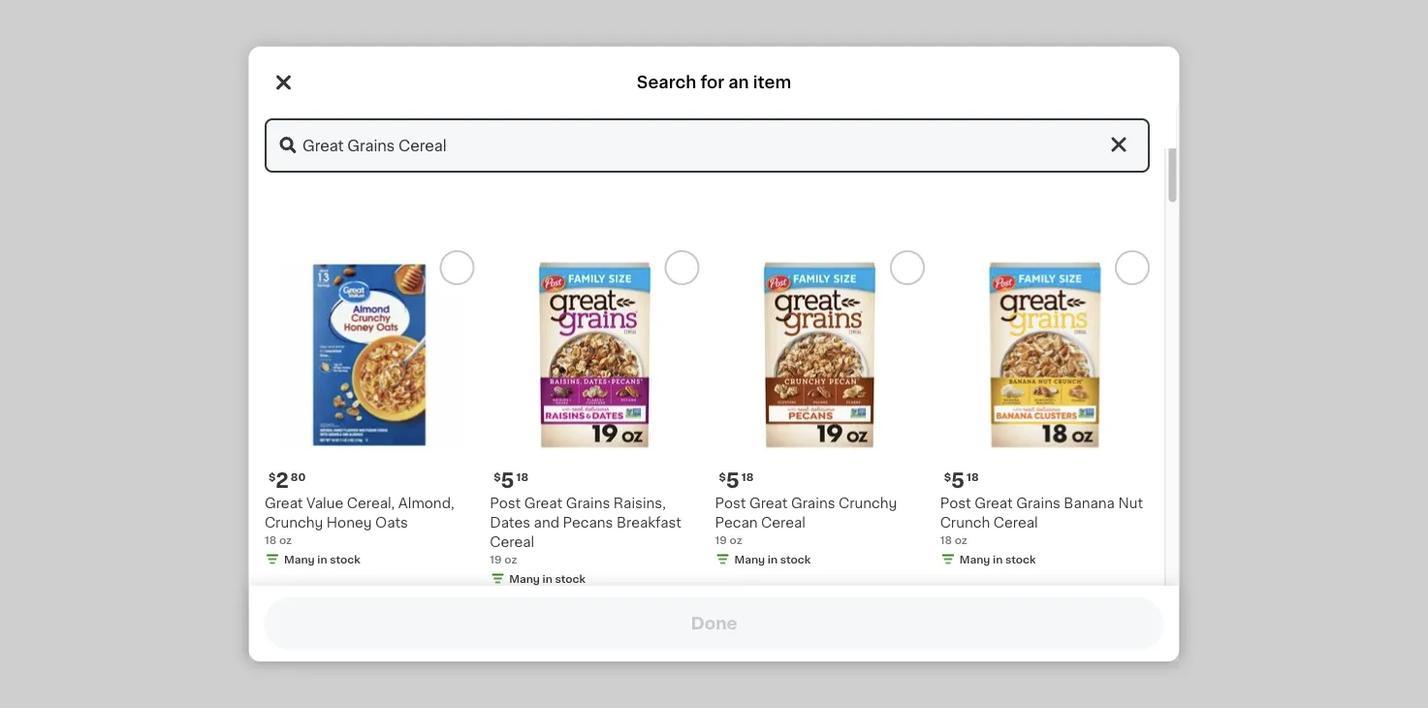 Task type: locate. For each thing, give the bounding box(es) containing it.
3 $ from the left
[[719, 471, 726, 482]]

in for crunch
[[993, 554, 1003, 564]]

5 for post great grains raisins, dates and pecans breakfast cereal
[[501, 470, 514, 491]]

1 horizontal spatial grains
[[791, 496, 835, 510]]

cereal
[[761, 515, 806, 529], [994, 515, 1038, 529], [490, 535, 534, 548]]

3 post from the left
[[940, 496, 971, 510]]

2 $ from the left
[[494, 471, 501, 482]]

18 up dates on the bottom
[[516, 471, 528, 482]]

3 5 from the left
[[951, 470, 965, 491]]

stock down the post great grains raisins, dates and pecans breakfast cereal 19 oz
[[555, 573, 586, 584]]

oz
[[279, 534, 292, 545], [730, 534, 742, 545], [955, 534, 968, 545], [504, 554, 517, 564]]

crunchy inside the 'great value cereal, almond, crunchy honey oats 18 oz'
[[264, 515, 323, 529]]

dates
[[490, 515, 530, 529]]

great down the 2
[[264, 496, 303, 510]]

post great grains crunchy pecan cereal 19 oz
[[715, 496, 897, 545]]

grains for crunchy
[[791, 496, 835, 510]]

many in stock down post great grains crunchy pecan cereal 19 oz
[[734, 554, 811, 564]]

raisins,
[[613, 496, 666, 510]]

many in stock down honey
[[284, 554, 360, 564]]

1 post from the left
[[490, 496, 521, 510]]

$ 5 18 for post great grains banana nut crunch cereal
[[944, 470, 979, 491]]

0 horizontal spatial grains
[[566, 496, 610, 510]]

$ 5 18
[[494, 470, 528, 491], [719, 470, 754, 491], [944, 470, 979, 491]]

2 5 from the left
[[726, 470, 739, 491]]

many down dates on the bottom
[[509, 573, 540, 584]]

cereal down dates on the bottom
[[490, 535, 534, 548]]

$ up dates on the bottom
[[494, 471, 501, 482]]

0 horizontal spatial post
[[490, 496, 521, 510]]

product group
[[264, 250, 474, 571], [490, 250, 699, 590], [715, 250, 925, 571], [940, 250, 1150, 571]]

great value cereal, almond, crunchy honey oats 18 oz
[[264, 496, 454, 545]]

post up pecan
[[715, 496, 746, 510]]

5 for post great grains crunchy pecan cereal
[[726, 470, 739, 491]]

$ 5 18 for post great grains raisins, dates and pecans breakfast cereal
[[494, 470, 528, 491]]

oats
[[375, 515, 408, 529]]

in down post great grains crunchy pecan cereal 19 oz
[[768, 554, 778, 564]]

oz inside post great grains banana nut crunch cereal 18 oz
[[955, 534, 968, 545]]

2 horizontal spatial grains
[[1016, 496, 1061, 510]]

oz down the crunch
[[955, 534, 968, 545]]

oz down $ 2 80
[[279, 534, 292, 545]]

18
[[516, 471, 528, 482], [741, 471, 754, 482], [967, 471, 979, 482], [264, 534, 276, 545], [940, 534, 952, 545]]

great
[[264, 496, 303, 510], [524, 496, 562, 510], [749, 496, 788, 510], [975, 496, 1013, 510]]

in down and
[[542, 573, 552, 584]]

post for post great grains banana nut crunch cereal
[[940, 496, 971, 510]]

great up pecan
[[749, 496, 788, 510]]

18 down the crunch
[[940, 534, 952, 545]]

18 up pecan
[[741, 471, 754, 482]]

crunchy inside post great grains crunchy pecan cereal 19 oz
[[839, 496, 897, 510]]

grains inside the post great grains raisins, dates and pecans breakfast cereal 19 oz
[[566, 496, 610, 510]]

2 horizontal spatial 5
[[951, 470, 965, 491]]

1 great from the left
[[264, 496, 303, 510]]

crunchy
[[839, 496, 897, 510], [264, 515, 323, 529]]

oz down dates on the bottom
[[504, 554, 517, 564]]

5
[[501, 470, 514, 491], [726, 470, 739, 491], [951, 470, 965, 491]]

$ inside $ 2 80
[[268, 471, 275, 482]]

search
[[637, 74, 697, 91]]

1 $ from the left
[[268, 471, 275, 482]]

$ 5 18 up the crunch
[[944, 470, 979, 491]]

19
[[715, 534, 727, 545], [490, 554, 502, 564]]

1 horizontal spatial $ 5 18
[[719, 470, 754, 491]]

many down pecan
[[734, 554, 765, 564]]

2 great from the left
[[524, 496, 562, 510]]

great up and
[[524, 496, 562, 510]]

stock down post great grains banana nut crunch cereal 18 oz
[[1006, 554, 1036, 564]]

grains for banana
[[1016, 496, 1061, 510]]

$ 5 18 up dates on the bottom
[[494, 470, 528, 491]]

1 horizontal spatial post
[[715, 496, 746, 510]]

post for post great grains raisins, dates and pecans breakfast cereal
[[490, 496, 521, 510]]

many in stock down the crunch
[[960, 554, 1036, 564]]

0 horizontal spatial crunchy
[[264, 515, 323, 529]]

stock down post great grains crunchy pecan cereal 19 oz
[[780, 554, 811, 564]]

pecan
[[715, 515, 758, 529]]

great inside post great grains banana nut crunch cereal 18 oz
[[975, 496, 1013, 510]]

0 horizontal spatial $ 5 18
[[494, 470, 528, 491]]

dialog containing 2
[[249, 47, 1180, 708]]

great for post great grains crunchy pecan cereal
[[749, 496, 788, 510]]

product group containing 2
[[264, 250, 474, 571]]

1 horizontal spatial 5
[[726, 470, 739, 491]]

grains inside post great grains crunchy pecan cereal 19 oz
[[791, 496, 835, 510]]

cereal right the crunch
[[994, 515, 1038, 529]]

2 post from the left
[[715, 496, 746, 510]]

search for an item
[[637, 74, 792, 91]]

cereal right pecan
[[761, 515, 806, 529]]

great inside the post great grains raisins, dates and pecans breakfast cereal 19 oz
[[524, 496, 562, 510]]

nut
[[1118, 496, 1143, 510]]

in down post great grains banana nut crunch cereal 18 oz
[[993, 554, 1003, 564]]

in down honey
[[317, 554, 327, 564]]

1 $ 5 18 from the left
[[494, 470, 528, 491]]

$
[[268, 471, 275, 482], [494, 471, 501, 482], [719, 471, 726, 482], [944, 471, 951, 482]]

1 5 from the left
[[501, 470, 514, 491]]

breakfast
[[616, 515, 681, 529]]

post up the crunch
[[940, 496, 971, 510]]

post inside the post great grains raisins, dates and pecans breakfast cereal 19 oz
[[490, 496, 521, 510]]

1 product group from the left
[[264, 250, 474, 571]]

2 grains from the left
[[791, 496, 835, 510]]

post up dates on the bottom
[[490, 496, 521, 510]]

1 horizontal spatial 19
[[715, 534, 727, 545]]

post inside post great grains crunchy pecan cereal 19 oz
[[715, 496, 746, 510]]

19 down pecan
[[715, 534, 727, 545]]

0 horizontal spatial 19
[[490, 554, 502, 564]]

4 $ from the left
[[944, 471, 951, 482]]

many in stock for and
[[509, 573, 586, 584]]

post
[[490, 496, 521, 510], [715, 496, 746, 510], [940, 496, 971, 510]]

grains inside post great grains banana nut crunch cereal 18 oz
[[1016, 496, 1061, 510]]

many for cereal
[[734, 554, 765, 564]]

honey
[[326, 515, 372, 529]]

0 horizontal spatial cereal
[[490, 535, 534, 548]]

many for and
[[509, 573, 540, 584]]

2
[[275, 470, 288, 491]]

2 horizontal spatial cereal
[[994, 515, 1038, 529]]

many in stock
[[284, 554, 360, 564], [734, 554, 811, 564], [960, 554, 1036, 564], [509, 573, 586, 584]]

many in stock for honey
[[284, 554, 360, 564]]

3 grains from the left
[[1016, 496, 1061, 510]]

many in stock for crunch
[[960, 554, 1036, 564]]

3 great from the left
[[749, 496, 788, 510]]

4 great from the left
[[975, 496, 1013, 510]]

5 up the crunch
[[951, 470, 965, 491]]

4 product group from the left
[[940, 250, 1150, 571]]

many down the value
[[284, 554, 314, 564]]

18 down the 2
[[264, 534, 276, 545]]

3 product group from the left
[[715, 250, 925, 571]]

great inside post great grains crunchy pecan cereal 19 oz
[[749, 496, 788, 510]]

19 down dates on the bottom
[[490, 554, 502, 564]]

0 vertical spatial crunchy
[[839, 496, 897, 510]]

1 vertical spatial 19
[[490, 554, 502, 564]]

in for honey
[[317, 554, 327, 564]]

18 up the crunch
[[967, 471, 979, 482]]

1 grains from the left
[[566, 496, 610, 510]]

$ left the 80
[[268, 471, 275, 482]]

2 $ 5 18 from the left
[[719, 470, 754, 491]]

5 up pecan
[[726, 470, 739, 491]]

stock down honey
[[330, 554, 360, 564]]

5 up dates on the bottom
[[501, 470, 514, 491]]

many in stock for cereal
[[734, 554, 811, 564]]

0 vertical spatial 19
[[715, 534, 727, 545]]

grains
[[566, 496, 610, 510], [791, 496, 835, 510], [1016, 496, 1061, 510]]

in
[[317, 554, 327, 564], [768, 554, 778, 564], [993, 554, 1003, 564], [542, 573, 552, 584]]

many in stock down and
[[509, 573, 586, 584]]

0 horizontal spatial 5
[[501, 470, 514, 491]]

great up the crunch
[[975, 496, 1013, 510]]

many for honey
[[284, 554, 314, 564]]

$ up pecan
[[719, 471, 726, 482]]

many
[[284, 554, 314, 564], [734, 554, 765, 564], [960, 554, 990, 564], [509, 573, 540, 584]]

None search field
[[264, 118, 1150, 173]]

1 horizontal spatial crunchy
[[839, 496, 897, 510]]

dialog
[[249, 47, 1180, 708]]

stock
[[330, 554, 360, 564], [780, 554, 811, 564], [1006, 554, 1036, 564], [555, 573, 586, 584]]

$ up the crunch
[[944, 471, 951, 482]]

2 horizontal spatial $ 5 18
[[944, 470, 979, 491]]

2 horizontal spatial post
[[940, 496, 971, 510]]

$ 5 18 up pecan
[[719, 470, 754, 491]]

post inside post great grains banana nut crunch cereal 18 oz
[[940, 496, 971, 510]]

1 horizontal spatial cereal
[[761, 515, 806, 529]]

3 $ 5 18 from the left
[[944, 470, 979, 491]]

18 for post great grains crunchy pecan cereal
[[741, 471, 754, 482]]

oz down pecan
[[730, 534, 742, 545]]

1 vertical spatial crunchy
[[264, 515, 323, 529]]

many down the crunch
[[960, 554, 990, 564]]



Task type: describe. For each thing, give the bounding box(es) containing it.
cereal inside the post great grains raisins, dates and pecans breakfast cereal 19 oz
[[490, 535, 534, 548]]

in for cereal
[[768, 554, 778, 564]]

post for post great grains crunchy pecan cereal
[[715, 496, 746, 510]]

cereal inside post great grains crunchy pecan cereal 19 oz
[[761, 515, 806, 529]]

post great grains banana nut crunch cereal 18 oz
[[940, 496, 1143, 545]]

$ for great value cereal, almond, crunchy honey oats
[[268, 471, 275, 482]]

19 inside post great grains crunchy pecan cereal 19 oz
[[715, 534, 727, 545]]

cereal inside post great grains banana nut crunch cereal 18 oz
[[994, 515, 1038, 529]]

great for post great grains raisins, dates and pecans breakfast cereal
[[524, 496, 562, 510]]

cereal,
[[347, 496, 395, 510]]

oz inside post great grains crunchy pecan cereal 19 oz
[[730, 534, 742, 545]]

5 for post great grains banana nut crunch cereal
[[951, 470, 965, 491]]

many for crunch
[[960, 554, 990, 564]]

crunch
[[940, 515, 990, 529]]

$ for post great grains banana nut crunch cereal
[[944, 471, 951, 482]]

for
[[701, 74, 725, 91]]

pecans
[[563, 515, 613, 529]]

18 inside the 'great value cereal, almond, crunchy honey oats 18 oz'
[[264, 534, 276, 545]]

Search Walmart... field
[[264, 118, 1150, 173]]

18 inside post great grains banana nut crunch cereal 18 oz
[[940, 534, 952, 545]]

and
[[534, 515, 559, 529]]

stock for crunch
[[1006, 554, 1036, 564]]

$ for post great grains crunchy pecan cereal
[[719, 471, 726, 482]]

grains for raisins,
[[566, 496, 610, 510]]

almond,
[[398, 496, 454, 510]]

19 inside the post great grains raisins, dates and pecans breakfast cereal 19 oz
[[490, 554, 502, 564]]

stock for cereal
[[780, 554, 811, 564]]

oz inside the 'great value cereal, almond, crunchy honey oats 18 oz'
[[279, 534, 292, 545]]

oz inside the post great grains raisins, dates and pecans breakfast cereal 19 oz
[[504, 554, 517, 564]]

$ 2 80
[[268, 470, 305, 491]]

great inside the 'great value cereal, almond, crunchy honey oats 18 oz'
[[264, 496, 303, 510]]

stock for honey
[[330, 554, 360, 564]]

item
[[754, 74, 792, 91]]

in for and
[[542, 573, 552, 584]]

$ 5 18 for post great grains crunchy pecan cereal
[[719, 470, 754, 491]]

stock for and
[[555, 573, 586, 584]]

$ for post great grains raisins, dates and pecans breakfast cereal
[[494, 471, 501, 482]]

banana
[[1064, 496, 1115, 510]]

great for post great grains banana nut crunch cereal
[[975, 496, 1013, 510]]

an
[[729, 74, 750, 91]]

18 for post great grains raisins, dates and pecans breakfast cereal
[[516, 471, 528, 482]]

value
[[306, 496, 343, 510]]

80
[[290, 471, 305, 482]]

18 for post great grains banana nut crunch cereal
[[967, 471, 979, 482]]

2 product group from the left
[[490, 250, 699, 590]]

post great grains raisins, dates and pecans breakfast cereal 19 oz
[[490, 496, 681, 564]]



Task type: vqa. For each thing, say whether or not it's contained in the screenshot.
middle Cereal
yes



